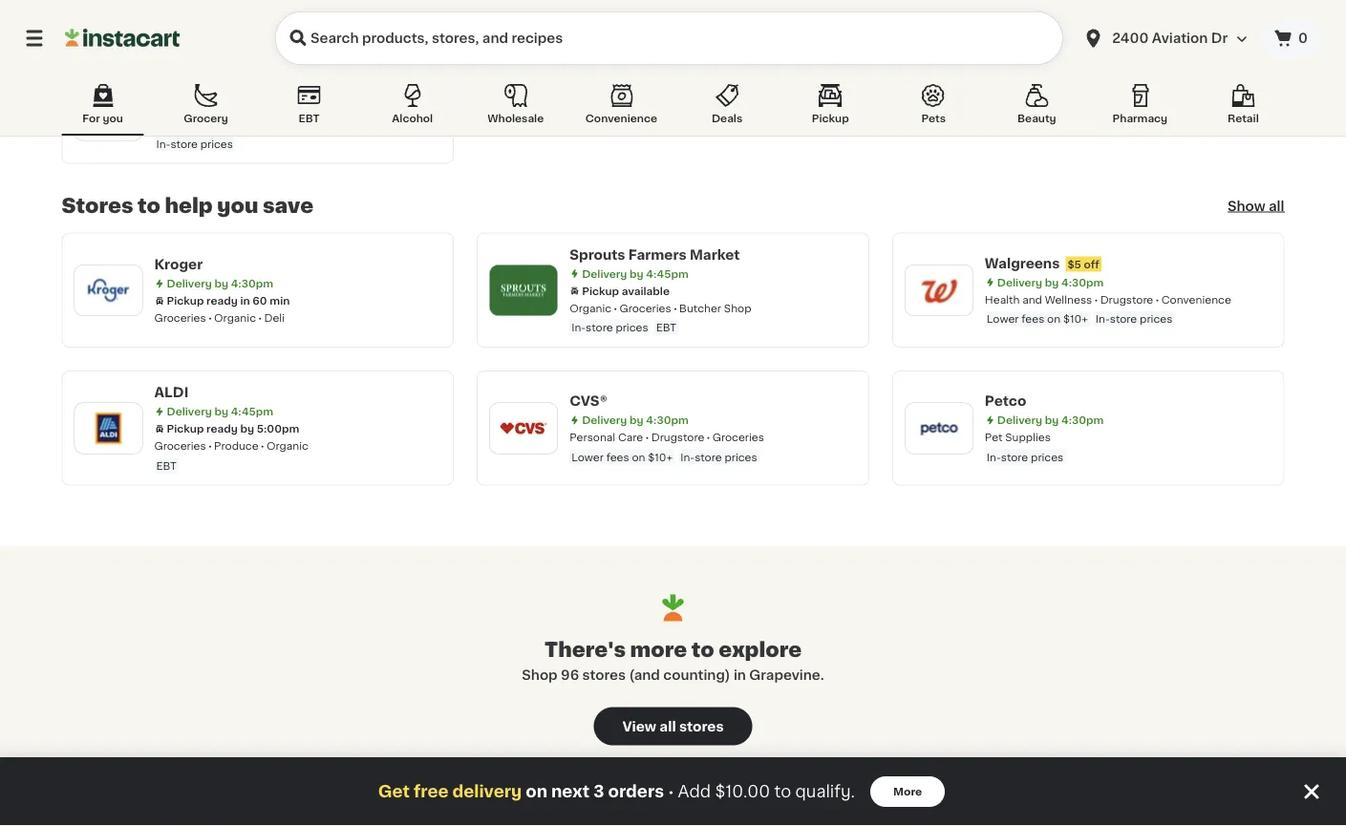 Task type: vqa. For each thing, say whether or not it's contained in the screenshot.
3rd Gluten-Free from right
no



Task type: describe. For each thing, give the bounding box(es) containing it.
retail
[[1228, 113, 1259, 124]]

petco logo image
[[915, 404, 964, 454]]

stores inside there's more to explore shop 96 stores (and counting) in grapevine.
[[583, 669, 626, 682]]

beauty
[[1018, 113, 1057, 124]]

market
[[690, 248, 740, 262]]

2400
[[1113, 32, 1149, 45]]

&
[[600, 18, 609, 29]]

available
[[622, 286, 670, 297]]

4:30pm for petco
[[1062, 416, 1104, 426]]

•
[[668, 784, 674, 800]]

by inside dollar tree $5 off thanksgiving essentials delivery by 5:00pm general merchandise essentials groceries in-store prices
[[214, 102, 228, 113]]

groceries produce organic ebt
[[154, 442, 309, 472]]

delivery for aldi logo
[[167, 407, 212, 418]]

0 button
[[1261, 19, 1324, 57]]

4:45pm up lawn & garden hardware home decor
[[646, 1, 689, 11]]

ebt button
[[268, 80, 350, 136]]

deals button
[[686, 80, 769, 136]]

decor
[[752, 18, 784, 29]]

2 vertical spatial essentials
[[275, 119, 329, 130]]

delivery by 4:45pm up garden
[[582, 1, 689, 11]]

help
[[165, 196, 213, 216]]

delivery by 4:30pm down walgreens $5 off in the top of the page
[[998, 278, 1104, 288]]

walgreens
[[985, 257, 1060, 270]]

pickup for kroger
[[167, 296, 204, 307]]

ebt inside groceries produce organic ebt
[[156, 461, 177, 472]]

delivery up the general merchandise essentials
[[998, 1, 1043, 11]]

delivery by 4:30pm for cvs®
[[582, 416, 689, 426]]

lower inside health and wellness drugstore convenience lower fees on $10+ in-store prices
[[987, 314, 1019, 325]]

show all
[[1228, 200, 1285, 213]]

pickup for sprouts farmers market
[[582, 286, 619, 297]]

4:30pm for kroger
[[231, 279, 273, 289]]

organic groceries butcher shop in-store prices ebt
[[570, 303, 752, 334]]

delivery for cvs® logo
[[582, 416, 627, 426]]

walgreens $5 off
[[985, 257, 1100, 270]]

delivery by 4:30pm for petco
[[998, 416, 1104, 426]]

sprouts farmers market logo image
[[499, 266, 549, 316]]

wholesale button
[[475, 80, 557, 136]]

more
[[630, 641, 687, 661]]

alcohol button
[[371, 80, 454, 136]]

$5 inside dollar tree $5 off thanksgiving essentials delivery by 5:00pm general merchandise essentials groceries in-store prices
[[239, 84, 253, 95]]

delivery for the sprouts farmers market logo
[[582, 269, 627, 280]]

grapevine.
[[750, 669, 825, 682]]

there's
[[545, 641, 626, 661]]

convenience inside health and wellness drugstore convenience lower fees on $10+ in-store prices
[[1162, 295, 1232, 305]]

2400 aviation dr
[[1113, 32, 1228, 45]]

convenience button
[[578, 80, 665, 136]]

stores
[[62, 196, 133, 216]]

store inside organic groceries butcher shop in-store prices ebt
[[586, 323, 613, 334]]

0 horizontal spatial organic
[[214, 313, 256, 324]]

retail button
[[1203, 80, 1285, 136]]

all for show
[[1269, 200, 1285, 213]]

to inside there's more to explore shop 96 stores (and counting) in grapevine.
[[692, 641, 715, 661]]

qualify.
[[796, 784, 855, 800]]

dollar
[[154, 82, 197, 95]]

show all button
[[1228, 197, 1285, 216]]

general merchandise essentials
[[985, 18, 1160, 29]]

0 vertical spatial general
[[985, 18, 1027, 29]]

for you
[[82, 113, 123, 124]]

4:45pm up the general merchandise essentials
[[1062, 1, 1104, 11]]

add
[[678, 784, 711, 800]]

explore
[[719, 641, 802, 661]]

96
[[561, 669, 579, 682]]

prices inside 'pet supplies in-store prices'
[[1031, 453, 1064, 463]]

by up the general merchandise essentials
[[1045, 1, 1059, 11]]

prices inside the "personal care drugstore groceries lower fees on $10+ in-store prices"
[[725, 453, 758, 463]]

dollar tree $5 off thanksgiving essentials delivery by 5:00pm general merchandise essentials groceries in-store prices
[[154, 82, 403, 150]]

view
[[623, 721, 657, 734]]

Search field
[[275, 11, 1063, 65]]

lower inside the "personal care drugstore groceries lower fees on $10+ in-store prices"
[[572, 453, 604, 463]]

shop categories tab list
[[62, 80, 1285, 136]]

aldi
[[154, 387, 189, 400]]

1 vertical spatial 5:00pm
[[257, 424, 299, 435]]

aldi logo image
[[84, 404, 133, 454]]

store inside the "personal care drugstore groceries lower fees on $10+ in-store prices"
[[695, 453, 722, 463]]

delivery by 4:30pm for kroger
[[167, 279, 273, 289]]

dairy
[[270, 18, 298, 29]]

$10+ inside health and wellness drugstore convenience lower fees on $10+ in-store prices
[[1064, 314, 1088, 325]]

ebt inside button
[[299, 113, 320, 124]]

to inside tab panel
[[138, 196, 160, 216]]

store inside 'pet supplies in-store prices'
[[1001, 453, 1029, 463]]

general inside dollar tree $5 off thanksgiving essentials delivery by 5:00pm general merchandise essentials groceries in-store prices
[[154, 119, 196, 130]]

walgreens logo image
[[915, 266, 964, 316]]

merchandise inside dollar tree $5 off thanksgiving essentials delivery by 5:00pm general merchandise essentials groceries in-store prices
[[198, 119, 267, 130]]

groceries organic deli
[[154, 313, 285, 324]]

there's more to explore shop 96 stores (and counting) in grapevine.
[[522, 641, 825, 682]]

convenience inside convenience button
[[586, 113, 658, 124]]

60
[[253, 296, 267, 307]]

save
[[263, 196, 314, 216]]

care
[[618, 433, 643, 443]]

$10.00
[[715, 784, 770, 800]]

pickup button
[[790, 80, 872, 136]]

by down walgreens $5 off in the top of the page
[[1045, 278, 1059, 288]]

prices inside health and wellness drugstore convenience lower fees on $10+ in-store prices
[[1140, 314, 1173, 325]]

treatment tracker modal dialog
[[0, 758, 1347, 827]]

butcher
[[680, 303, 722, 314]]

2 2400 aviation dr button from the left
[[1082, 11, 1249, 65]]

view all stores button
[[594, 708, 753, 746]]

to inside treatment tracker modal dialog
[[775, 784, 792, 800]]

1 2400 aviation dr button from the left
[[1071, 11, 1261, 65]]

by up supplies
[[1045, 416, 1059, 426]]

on inside treatment tracker modal dialog
[[526, 784, 548, 800]]

ready for aldi
[[207, 424, 238, 435]]

5:00pm inside dollar tree $5 off thanksgiving essentials delivery by 5:00pm general merchandise essentials groceries in-store prices
[[231, 102, 274, 113]]

delivery inside dollar tree $5 off thanksgiving essentials delivery by 5:00pm general merchandise essentials groceries in-store prices
[[167, 102, 212, 113]]

grocery button
[[165, 80, 247, 136]]

wellness
[[1045, 295, 1093, 305]]

by up care
[[630, 416, 644, 426]]

health
[[985, 295, 1020, 305]]

show
[[1228, 200, 1266, 213]]

sprouts farmers market
[[570, 248, 740, 262]]

orders
[[608, 784, 664, 800]]

lawn & garden hardware home decor
[[570, 18, 784, 29]]

stores to help you save
[[62, 196, 314, 216]]

cvs® logo image
[[499, 404, 549, 454]]

tree
[[200, 82, 231, 95]]

groceries inside organic groceries butcher shop in-store prices ebt
[[620, 303, 672, 314]]

off inside dollar tree $5 off thanksgiving essentials delivery by 5:00pm general merchandise essentials groceries in-store prices
[[255, 84, 271, 95]]

deli
[[264, 313, 285, 324]]

thanksgiving
[[274, 84, 345, 95]]

pickup for aldi
[[167, 424, 204, 435]]

3
[[594, 784, 605, 800]]



Task type: locate. For each thing, give the bounding box(es) containing it.
$5 right tree
[[239, 84, 253, 95]]

cvs®
[[570, 395, 608, 409]]

delivery up "&"
[[582, 1, 627, 11]]

4:30pm for cvs®
[[646, 416, 689, 426]]

in inside there's more to explore shop 96 stores (and counting) in grapevine.
[[734, 669, 746, 682]]

free
[[414, 784, 449, 800]]

you inside stores to help you save tab panel
[[217, 196, 258, 216]]

all for view
[[660, 721, 676, 734]]

1 vertical spatial all
[[660, 721, 676, 734]]

store
[[171, 139, 198, 150], [1110, 314, 1138, 325], [586, 323, 613, 334], [695, 453, 722, 463], [1001, 453, 1029, 463]]

view all stores
[[623, 721, 724, 734]]

1 vertical spatial stores
[[679, 721, 724, 734]]

$5
[[239, 84, 253, 95], [1068, 259, 1082, 270]]

fees down care
[[607, 453, 630, 463]]

personal
[[570, 433, 616, 443]]

1 horizontal spatial stores
[[679, 721, 724, 734]]

on down care
[[632, 453, 646, 463]]

1 vertical spatial general
[[154, 119, 196, 130]]

supplies
[[1006, 433, 1051, 443]]

4:45pm down farmers
[[646, 269, 689, 280]]

in down explore
[[734, 669, 746, 682]]

0 horizontal spatial off
[[255, 84, 271, 95]]

and
[[1023, 295, 1043, 305]]

beauty button
[[996, 80, 1078, 136]]

0 vertical spatial stores
[[583, 669, 626, 682]]

dollar tree logo image
[[84, 91, 133, 140]]

delivery up grocery
[[167, 102, 212, 113]]

0 vertical spatial in
[[240, 296, 250, 307]]

kroger
[[154, 258, 203, 272]]

1 horizontal spatial you
[[217, 196, 258, 216]]

stores
[[583, 669, 626, 682], [679, 721, 724, 734]]

1 vertical spatial on
[[632, 453, 646, 463]]

1 vertical spatial ebt
[[656, 323, 677, 334]]

kroger logo image
[[84, 266, 133, 316]]

on inside health and wellness drugstore convenience lower fees on $10+ in-store prices
[[1048, 314, 1061, 325]]

4:30pm
[[1062, 278, 1104, 288], [231, 279, 273, 289], [646, 416, 689, 426], [1062, 416, 1104, 426]]

deals
[[712, 113, 743, 124]]

$5 up wellness in the right top of the page
[[1068, 259, 1082, 270]]

more button
[[871, 777, 945, 808]]

0 vertical spatial off
[[255, 84, 271, 95]]

1 vertical spatial off
[[1084, 259, 1100, 270]]

to up counting)
[[692, 641, 715, 661]]

ready up the produce at the bottom
[[207, 424, 238, 435]]

0 horizontal spatial stores
[[583, 669, 626, 682]]

organic right the produce at the bottom
[[267, 442, 309, 452]]

hardware
[[658, 18, 709, 29]]

pets
[[922, 113, 946, 124]]

to
[[138, 196, 160, 216], [692, 641, 715, 661], [775, 784, 792, 800]]

delivery by 4:45pm up the general merchandise essentials
[[998, 1, 1104, 11]]

5:00pm up the produce at the bottom
[[257, 424, 299, 435]]

stores down counting)
[[679, 721, 724, 734]]

0
[[1299, 32, 1308, 45]]

0 vertical spatial 5:00pm
[[231, 102, 274, 113]]

convenience
[[586, 113, 658, 124], [1162, 295, 1232, 305]]

1 vertical spatial $10+
[[648, 453, 673, 463]]

drugstore inside health and wellness drugstore convenience lower fees on $10+ in-store prices
[[1101, 295, 1154, 305]]

0 horizontal spatial lower
[[572, 453, 604, 463]]

0 vertical spatial merchandise
[[1029, 18, 1098, 29]]

1 vertical spatial lower
[[572, 453, 604, 463]]

in left 60
[[240, 296, 250, 307]]

by up grocery
[[214, 102, 228, 113]]

grocery
[[184, 113, 228, 124]]

0 vertical spatial lower
[[987, 314, 1019, 325]]

(and
[[629, 669, 660, 682]]

aviation
[[1152, 32, 1208, 45]]

on
[[1048, 314, 1061, 325], [632, 453, 646, 463], [526, 784, 548, 800]]

shop
[[724, 303, 752, 314], [522, 669, 558, 682]]

alcohol
[[392, 113, 433, 124]]

0 vertical spatial to
[[138, 196, 160, 216]]

2 horizontal spatial on
[[1048, 314, 1061, 325]]

1 vertical spatial you
[[217, 196, 258, 216]]

get
[[378, 784, 410, 800]]

0 vertical spatial essentials
[[1106, 18, 1160, 29]]

prices inside dollar tree $5 off thanksgiving essentials delivery by 5:00pm general merchandise essentials groceries in-store prices
[[200, 139, 233, 150]]

petco
[[985, 395, 1027, 409]]

lawn
[[570, 18, 598, 29]]

delivery down aldi at the top
[[167, 407, 212, 418]]

1 vertical spatial ready
[[207, 424, 238, 435]]

you inside for you button
[[103, 113, 123, 124]]

4:30pm up wellness in the right top of the page
[[1062, 278, 1104, 288]]

drugstore
[[1101, 295, 1154, 305], [652, 433, 705, 443]]

ebt inside organic groceries butcher shop in-store prices ebt
[[656, 323, 677, 334]]

1 vertical spatial essentials
[[348, 84, 403, 95]]

essentials up 2400
[[1106, 18, 1160, 29]]

1 horizontal spatial general
[[985, 18, 1027, 29]]

0 horizontal spatial general
[[154, 119, 196, 130]]

groceries inside dollar tree $5 off thanksgiving essentials delivery by 5:00pm general merchandise essentials groceries in-store prices
[[337, 119, 389, 130]]

pharmacy button
[[1099, 80, 1182, 136]]

ready up groceries organic deli on the left top
[[207, 296, 238, 307]]

delivery by 4:30pm
[[998, 278, 1104, 288], [167, 279, 273, 289], [582, 416, 689, 426], [998, 416, 1104, 426]]

1 vertical spatial shop
[[522, 669, 558, 682]]

1 horizontal spatial $5
[[1068, 259, 1082, 270]]

$5 inside walgreens $5 off
[[1068, 259, 1082, 270]]

merchandise up the beauty button
[[1029, 18, 1098, 29]]

by
[[630, 1, 644, 11], [1045, 1, 1059, 11], [214, 102, 228, 113], [630, 269, 644, 280], [1045, 278, 1059, 288], [214, 279, 228, 289], [214, 407, 228, 418], [630, 416, 644, 426], [1045, 416, 1059, 426], [240, 424, 254, 435]]

essentials
[[1106, 18, 1160, 29], [348, 84, 403, 95], [275, 119, 329, 130]]

on left the next
[[526, 784, 548, 800]]

in- inside health and wellness drugstore convenience lower fees on $10+ in-store prices
[[1096, 314, 1110, 325]]

on down wellness in the right top of the page
[[1048, 314, 1061, 325]]

5:00pm down tree
[[231, 102, 274, 113]]

pantry
[[154, 18, 189, 29]]

in- inside 'pet supplies in-store prices'
[[987, 453, 1001, 463]]

pharmacy
[[1113, 113, 1168, 124]]

shop inside there's more to explore shop 96 stores (and counting) in grapevine.
[[522, 669, 558, 682]]

delivery down walgreens
[[998, 278, 1043, 288]]

organic down pickup ready in 60 min
[[214, 313, 256, 324]]

essentials up alcohol
[[348, 84, 403, 95]]

delivery by 4:45pm
[[582, 1, 689, 11], [998, 1, 1104, 11], [582, 269, 689, 280], [167, 407, 273, 418]]

fees inside the "personal care drugstore groceries lower fees on $10+ in-store prices"
[[607, 453, 630, 463]]

0 horizontal spatial all
[[660, 721, 676, 734]]

ebt down the thanksgiving
[[299, 113, 320, 124]]

farmers
[[629, 248, 687, 262]]

1 horizontal spatial in
[[734, 669, 746, 682]]

organic
[[570, 303, 612, 314], [214, 313, 256, 324], [267, 442, 309, 452]]

general
[[985, 18, 1027, 29], [154, 119, 196, 130]]

2 vertical spatial ebt
[[156, 461, 177, 472]]

0 vertical spatial $10+
[[1064, 314, 1088, 325]]

delivery by 4:30pm up supplies
[[998, 416, 1104, 426]]

1 horizontal spatial off
[[1084, 259, 1100, 270]]

1 horizontal spatial lower
[[987, 314, 1019, 325]]

0 horizontal spatial fees
[[607, 453, 630, 463]]

stores to help you save tab panel
[[62, 0, 1285, 486]]

1 vertical spatial to
[[692, 641, 715, 661]]

shop left 96 on the bottom of page
[[522, 669, 558, 682]]

1 horizontal spatial drugstore
[[1101, 295, 1154, 305]]

ebt down aldi at the top
[[156, 461, 177, 472]]

0 vertical spatial ready
[[207, 296, 238, 307]]

delivery up personal
[[582, 416, 627, 426]]

1 horizontal spatial to
[[692, 641, 715, 661]]

1 vertical spatial convenience
[[1162, 295, 1232, 305]]

ebt down available
[[656, 323, 677, 334]]

1 horizontal spatial fees
[[1022, 314, 1045, 325]]

general down dollar
[[154, 119, 196, 130]]

1 vertical spatial merchandise
[[198, 119, 267, 130]]

0 vertical spatial you
[[103, 113, 123, 124]]

2 ready from the top
[[207, 424, 238, 435]]

all
[[1269, 200, 1285, 213], [660, 721, 676, 734]]

2 horizontal spatial ebt
[[656, 323, 677, 334]]

0 vertical spatial $5
[[239, 84, 253, 95]]

in inside stores to help you save tab panel
[[240, 296, 250, 307]]

5:00pm
[[231, 102, 274, 113], [257, 424, 299, 435]]

home
[[717, 18, 749, 29]]

pets button
[[893, 80, 975, 136]]

2 horizontal spatial to
[[775, 784, 792, 800]]

get free delivery on next 3 orders • add $10.00 to qualify.
[[378, 784, 855, 800]]

4:30pm up 'pet supplies in-store prices' at the right bottom
[[1062, 416, 1104, 426]]

drugstore right wellness in the right top of the page
[[1101, 295, 1154, 305]]

counting)
[[664, 669, 731, 682]]

stores inside button
[[679, 721, 724, 734]]

1 vertical spatial in
[[734, 669, 746, 682]]

by up pickup ready by 5:00pm
[[214, 407, 228, 418]]

1 vertical spatial fees
[[607, 453, 630, 463]]

more
[[894, 787, 923, 798]]

2 horizontal spatial essentials
[[1106, 18, 1160, 29]]

4:30pm up the "personal care drugstore groceries lower fees on $10+ in-store prices"
[[646, 416, 689, 426]]

fees down and
[[1022, 314, 1045, 325]]

0 horizontal spatial to
[[138, 196, 160, 216]]

1 vertical spatial $5
[[1068, 259, 1082, 270]]

essentials down the thanksgiving
[[275, 119, 329, 130]]

organic inside organic groceries butcher shop in-store prices ebt
[[570, 303, 612, 314]]

merchandise down tree
[[198, 119, 267, 130]]

groceries inside the "personal care drugstore groceries lower fees on $10+ in-store prices"
[[713, 433, 765, 443]]

0 horizontal spatial you
[[103, 113, 123, 124]]

shop right the butcher at right top
[[724, 303, 752, 314]]

prices
[[200, 139, 233, 150], [1140, 314, 1173, 325], [616, 323, 649, 334], [725, 453, 758, 463], [1031, 453, 1064, 463]]

2400 aviation dr button
[[1071, 11, 1261, 65], [1082, 11, 1249, 65]]

off
[[255, 84, 271, 95], [1084, 259, 1100, 270]]

delivery
[[582, 1, 627, 11], [998, 1, 1043, 11], [167, 102, 212, 113], [582, 269, 627, 280], [998, 278, 1043, 288], [167, 279, 212, 289], [167, 407, 212, 418], [582, 416, 627, 426], [998, 416, 1043, 426]]

0 vertical spatial fees
[[1022, 314, 1045, 325]]

all inside show all "popup button"
[[1269, 200, 1285, 213]]

1 ready from the top
[[207, 296, 238, 307]]

0 vertical spatial all
[[1269, 200, 1285, 213]]

sprouts
[[570, 248, 626, 262]]

1 horizontal spatial $10+
[[1064, 314, 1088, 325]]

for
[[82, 113, 100, 124]]

merchandise
[[1029, 18, 1098, 29], [198, 119, 267, 130]]

instacart image
[[65, 27, 180, 50]]

1 horizontal spatial convenience
[[1162, 295, 1232, 305]]

delivery by 4:30pm up pickup ready in 60 min
[[167, 279, 273, 289]]

view all stores link
[[594, 708, 753, 746]]

0 horizontal spatial on
[[526, 784, 548, 800]]

delivery by 4:45pm up pickup available
[[582, 269, 689, 280]]

1 horizontal spatial essentials
[[348, 84, 403, 95]]

lower down health
[[987, 314, 1019, 325]]

produce
[[214, 442, 259, 452]]

2 horizontal spatial organic
[[570, 303, 612, 314]]

drugstore right care
[[652, 433, 705, 443]]

next
[[551, 784, 590, 800]]

0 vertical spatial ebt
[[299, 113, 320, 124]]

2 vertical spatial on
[[526, 784, 548, 800]]

0 vertical spatial convenience
[[586, 113, 658, 124]]

ready for kroger
[[207, 296, 238, 307]]

min
[[270, 296, 290, 307]]

2 vertical spatial to
[[775, 784, 792, 800]]

0 vertical spatial shop
[[724, 303, 752, 314]]

by up available
[[630, 269, 644, 280]]

shop inside organic groceries butcher shop in-store prices ebt
[[724, 303, 752, 314]]

delivery for kroger logo
[[167, 279, 212, 289]]

by up the produce at the bottom
[[240, 424, 254, 435]]

wholesale
[[488, 113, 544, 124]]

off inside walgreens $5 off
[[1084, 259, 1100, 270]]

4:45pm
[[646, 1, 689, 11], [1062, 1, 1104, 11], [646, 269, 689, 280], [231, 407, 273, 418]]

0 horizontal spatial ebt
[[156, 461, 177, 472]]

store inside health and wellness drugstore convenience lower fees on $10+ in-store prices
[[1110, 314, 1138, 325]]

by up garden
[[630, 1, 644, 11]]

1 horizontal spatial ebt
[[299, 113, 320, 124]]

you right the for
[[103, 113, 123, 124]]

lower
[[987, 314, 1019, 325], [572, 453, 604, 463]]

in- inside the "personal care drugstore groceries lower fees on $10+ in-store prices"
[[681, 453, 695, 463]]

pet
[[985, 433, 1003, 443]]

groceries
[[337, 119, 389, 130], [620, 303, 672, 314], [154, 313, 206, 324], [713, 433, 765, 443], [154, 442, 206, 452]]

pickup inside button
[[812, 113, 849, 124]]

in-
[[156, 139, 171, 150], [1096, 314, 1110, 325], [572, 323, 586, 334], [681, 453, 695, 463], [987, 453, 1001, 463]]

organic down pickup available
[[570, 303, 612, 314]]

0 horizontal spatial essentials
[[275, 119, 329, 130]]

off left the thanksgiving
[[255, 84, 271, 95]]

None search field
[[275, 11, 1063, 65]]

1 horizontal spatial all
[[1269, 200, 1285, 213]]

organic inside groceries produce organic ebt
[[267, 442, 309, 452]]

for you button
[[62, 80, 144, 136]]

stores down there's
[[583, 669, 626, 682]]

0 horizontal spatial shop
[[522, 669, 558, 682]]

to right $10.00
[[775, 784, 792, 800]]

delivery for petco logo
[[998, 416, 1043, 426]]

garden
[[611, 18, 650, 29]]

0 horizontal spatial in
[[240, 296, 250, 307]]

delivery down sprouts
[[582, 269, 627, 280]]

by up pickup ready in 60 min
[[214, 279, 228, 289]]

prices inside organic groceries butcher shop in-store prices ebt
[[616, 323, 649, 334]]

1 horizontal spatial on
[[632, 453, 646, 463]]

store inside dollar tree $5 off thanksgiving essentials delivery by 5:00pm general merchandise essentials groceries in-store prices
[[171, 139, 198, 150]]

delivery by 4:30pm up care
[[582, 416, 689, 426]]

0 horizontal spatial $5
[[239, 84, 253, 95]]

delivery
[[453, 784, 522, 800]]

$10+ inside the "personal care drugstore groceries lower fees on $10+ in-store prices"
[[648, 453, 673, 463]]

to left help
[[138, 196, 160, 216]]

0 horizontal spatial $10+
[[648, 453, 673, 463]]

delivery by 4:45pm up pickup ready by 5:00pm
[[167, 407, 273, 418]]

ebt
[[299, 113, 320, 124], [656, 323, 677, 334], [156, 461, 177, 472]]

all right show
[[1269, 200, 1285, 213]]

lower down personal
[[572, 453, 604, 463]]

1 vertical spatial drugstore
[[652, 433, 705, 443]]

pickup available
[[582, 286, 670, 297]]

0 vertical spatial on
[[1048, 314, 1061, 325]]

dr
[[1212, 32, 1228, 45]]

health and wellness drugstore convenience lower fees on $10+ in-store prices
[[985, 295, 1232, 325]]

delivery down kroger
[[167, 279, 212, 289]]

in- inside dollar tree $5 off thanksgiving essentials delivery by 5:00pm general merchandise essentials groceries in-store prices
[[156, 139, 171, 150]]

on inside the "personal care drugstore groceries lower fees on $10+ in-store prices"
[[632, 453, 646, 463]]

off up wellness in the right top of the page
[[1084, 259, 1100, 270]]

0 horizontal spatial convenience
[[586, 113, 658, 124]]

0 horizontal spatial drugstore
[[652, 433, 705, 443]]

1 horizontal spatial organic
[[267, 442, 309, 452]]

0 vertical spatial drugstore
[[1101, 295, 1154, 305]]

drugstore inside the "personal care drugstore groceries lower fees on $10+ in-store prices"
[[652, 433, 705, 443]]

delivery for walgreens logo
[[998, 278, 1043, 288]]

all right view
[[660, 721, 676, 734]]

pickup ready by 5:00pm
[[167, 424, 299, 435]]

pet supplies in-store prices
[[985, 433, 1064, 463]]

in- inside organic groceries butcher shop in-store prices ebt
[[572, 323, 586, 334]]

pickup ready in 60 min
[[167, 296, 290, 307]]

1 horizontal spatial shop
[[724, 303, 752, 314]]

you
[[103, 113, 123, 124], [217, 196, 258, 216]]

0 horizontal spatial merchandise
[[198, 119, 267, 130]]

you right help
[[217, 196, 258, 216]]

1 horizontal spatial merchandise
[[1029, 18, 1098, 29]]

4:45pm up pickup ready by 5:00pm
[[231, 407, 273, 418]]

all inside view all stores button
[[660, 721, 676, 734]]

groceries inside groceries produce organic ebt
[[154, 442, 206, 452]]

4:30pm up 60
[[231, 279, 273, 289]]

fees inside health and wellness drugstore convenience lower fees on $10+ in-store prices
[[1022, 314, 1045, 325]]

general up the beauty button
[[985, 18, 1027, 29]]

delivery up supplies
[[998, 416, 1043, 426]]



